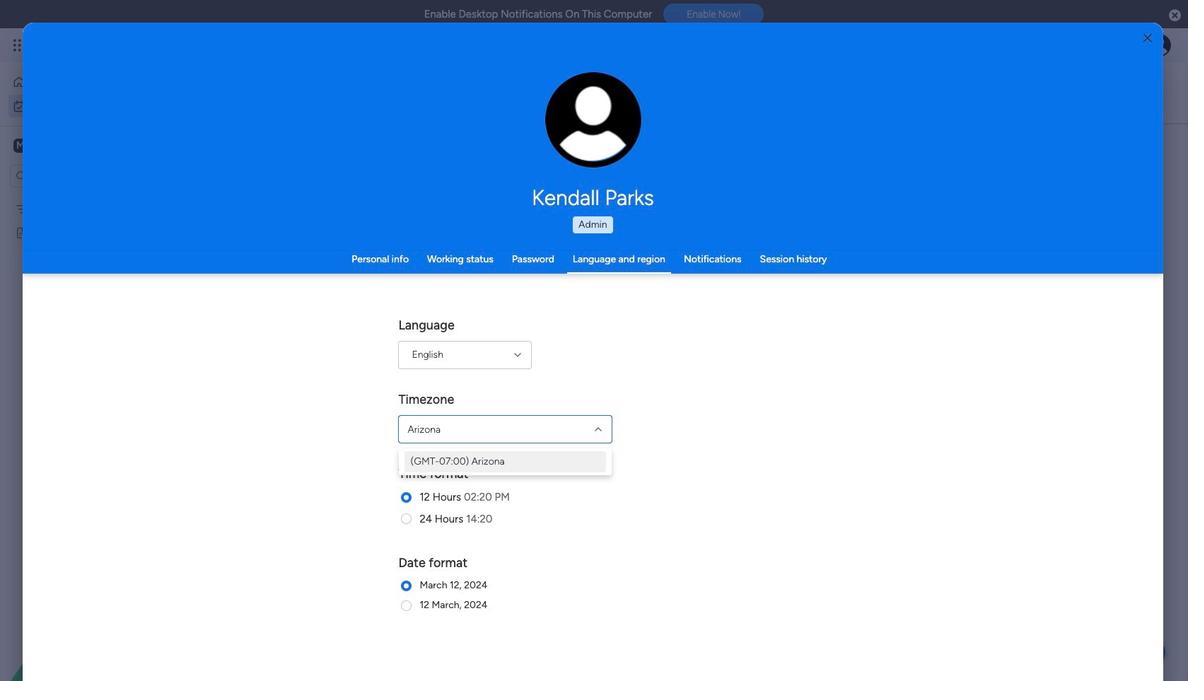 Task type: vqa. For each thing, say whether or not it's contained in the screenshot.
top Option
yes



Task type: describe. For each thing, give the bounding box(es) containing it.
0 vertical spatial option
[[8, 71, 172, 93]]

lottie animation element
[[0, 538, 180, 681]]

dapulse close image
[[1169, 8, 1181, 23]]

Filter dashboard by text search field
[[269, 140, 402, 163]]

select product image
[[13, 38, 27, 52]]

Dropdown input text field
[[408, 423, 442, 435]]

lottie animation image
[[0, 538, 180, 681]]

private board image
[[15, 226, 28, 239]]

welcome to my work feature image image
[[599, 274, 777, 360]]

Search in workspace field
[[30, 168, 118, 184]]

workspace selection element
[[13, 137, 118, 156]]

2 vertical spatial option
[[0, 196, 180, 198]]



Task type: locate. For each thing, give the bounding box(es) containing it.
1 vertical spatial option
[[8, 95, 172, 117]]

list box
[[0, 193, 180, 435]]

close image
[[1144, 33, 1152, 44]]

1 image
[[979, 29, 992, 45]]

workspace image
[[13, 138, 28, 154]]

option
[[8, 71, 172, 93], [8, 95, 172, 117], [0, 196, 180, 198]]

kendall parks image
[[1149, 34, 1172, 57]]



